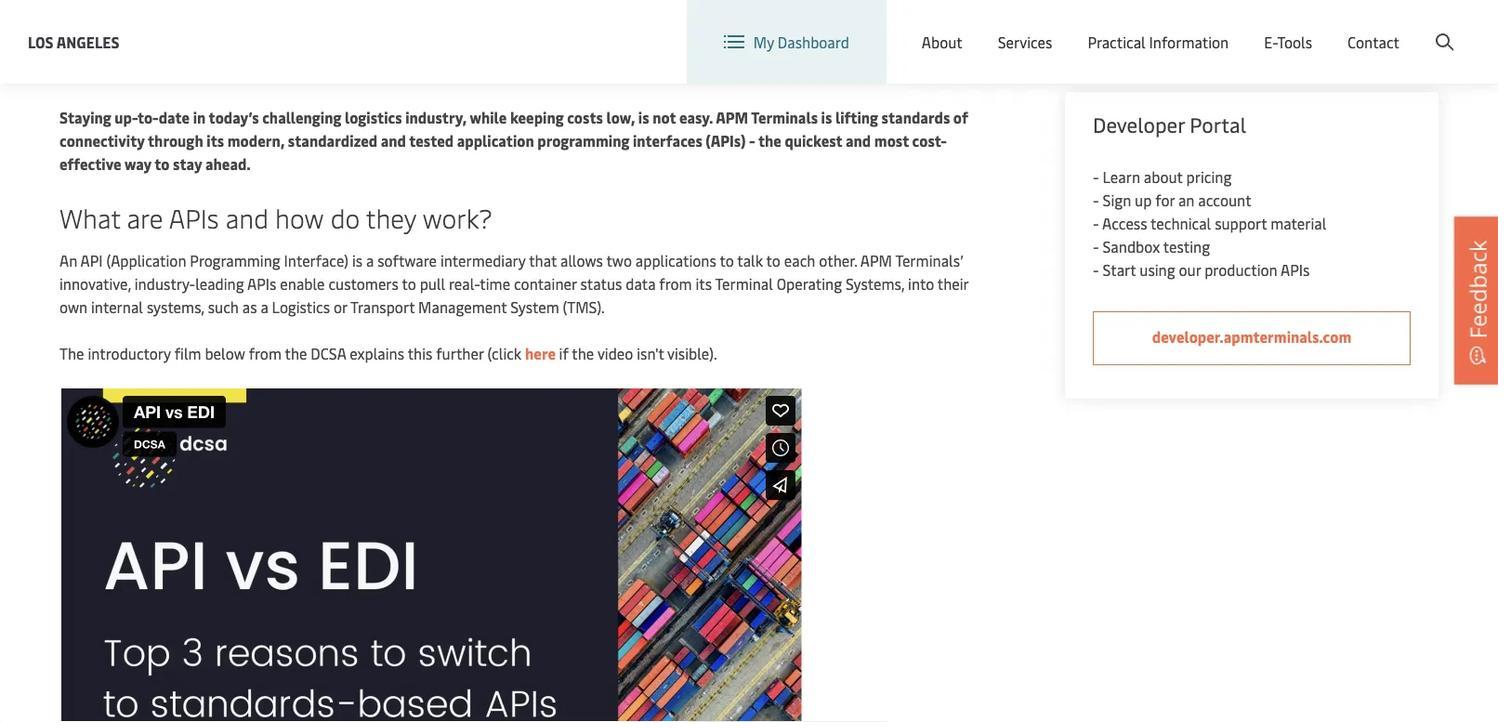 Task type: describe. For each thing, give the bounding box(es) containing it.
intermediary
[[441, 251, 526, 271]]

customers
[[329, 274, 399, 294]]

own
[[59, 297, 88, 317]]

0 horizontal spatial a
[[261, 297, 268, 317]]

dcsa
[[311, 343, 346, 363]]

programming
[[538, 131, 630, 151]]

api
[[80, 251, 103, 271]]

how
[[275, 199, 324, 235]]

using
[[1140, 260, 1176, 280]]

through
[[148, 131, 203, 151]]

in
[[193, 107, 206, 127]]

(apis)
[[706, 131, 746, 151]]

- left sign
[[1093, 190, 1099, 210]]

other.
[[819, 251, 858, 271]]

terminals
[[751, 107, 818, 127]]

sandbox
[[1103, 237, 1160, 257]]

up-
[[115, 107, 137, 127]]

0 horizontal spatial apis
[[169, 199, 219, 235]]

los angeles
[[28, 32, 119, 52]]

1 horizontal spatial and
[[381, 131, 406, 151]]

applications
[[636, 251, 717, 271]]

services
[[998, 32, 1053, 52]]

costs
[[567, 107, 603, 127]]

ahead.
[[205, 154, 251, 174]]

of
[[954, 107, 968, 127]]

or
[[334, 297, 347, 317]]

connectivity
[[59, 131, 145, 151]]

to down "software"
[[402, 274, 416, 294]]

switch
[[975, 17, 1020, 37]]

video
[[598, 343, 633, 363]]

tools
[[1278, 32, 1313, 52]]

(tms).
[[563, 297, 605, 317]]

an api (application programming interface) is a software intermediary that allows two applications to talk to each other. apm terminals' innovative, industry-leading apis enable customers to pull real-time container status data from its terminal operating systems, into their own internal systems, such as a logistics or transport management system (tms).
[[59, 251, 969, 317]]

to right talk
[[767, 251, 781, 271]]

its inside staying up-to-date in today's challenging logistics industry, while keeping costs low, is not easy. apm terminals is lifting standards of connectivity through its modern, standardized and tested application programming interfaces (apis) - the quickest and most cost- effective way to stay ahead.
[[207, 131, 224, 151]]

2 horizontal spatial is
[[821, 107, 832, 127]]

up
[[1135, 190, 1152, 210]]

my
[[754, 32, 774, 52]]

further
[[436, 343, 484, 363]]

0 vertical spatial a
[[366, 251, 374, 271]]

programming
[[190, 251, 280, 271]]

such
[[208, 297, 239, 317]]

terminal
[[715, 274, 773, 294]]

support
[[1215, 213, 1267, 233]]

- left learn at the right top of page
[[1093, 167, 1099, 187]]

portal
[[1190, 111, 1247, 138]]

transport
[[351, 297, 415, 317]]

status
[[580, 274, 622, 294]]

industry-
[[135, 274, 195, 294]]

interface)
[[284, 251, 349, 271]]

standards
[[882, 107, 950, 127]]

software
[[378, 251, 437, 271]]

allows
[[561, 251, 603, 271]]

1 horizontal spatial is
[[638, 107, 649, 127]]

an
[[1179, 190, 1195, 210]]

global
[[1140, 17, 1183, 37]]

systems,
[[846, 274, 905, 294]]

practical information button
[[1088, 0, 1229, 84]]

menu
[[1187, 17, 1225, 37]]

feedback button
[[1455, 217, 1499, 384]]

effective
[[59, 154, 121, 174]]

developer.apmterminals.com
[[1152, 327, 1352, 347]]

standardized
[[288, 131, 378, 151]]

los angeles link
[[28, 30, 119, 53]]

about button
[[922, 0, 963, 84]]

from inside an api (application programming interface) is a software intermediary that allows two applications to talk to each other. apm terminals' innovative, industry-leading apis enable customers to pull real-time container status data from its terminal operating systems, into their own internal systems, such as a logistics or transport management system (tms).
[[659, 274, 692, 294]]

contact
[[1348, 32, 1400, 52]]

- left 'access'
[[1093, 213, 1099, 233]]

into
[[908, 274, 934, 294]]

- inside staying up-to-date in today's challenging logistics industry, while keeping costs low, is not easy. apm terminals is lifting standards of connectivity through its modern, standardized and tested application programming interfaces (apis) - the quickest and most cost- effective way to stay ahead.
[[749, 131, 755, 151]]

enable
[[280, 274, 325, 294]]

login
[[1313, 17, 1349, 37]]

login / create account
[[1313, 17, 1463, 37]]

angeles
[[56, 32, 119, 52]]

technical
[[1151, 213, 1211, 233]]

1 horizontal spatial the
[[572, 343, 594, 363]]

talk
[[737, 251, 763, 271]]

learn
[[1103, 167, 1141, 187]]

what are apis and how do they work?
[[59, 199, 492, 235]]

cost-
[[912, 131, 947, 151]]

dashboard
[[778, 32, 849, 52]]

apis for an api (application programming interface) is a software intermediary that allows two applications to talk to each other. apm terminals' innovative, industry-leading apis enable customers to pull real-time container status data from its terminal operating systems, into their own internal systems, such as a logistics or transport management system (tms).
[[247, 274, 276, 294]]

do
[[331, 199, 360, 235]]

the inside staying up-to-date in today's challenging logistics industry, while keeping costs low, is not easy. apm terminals is lifting standards of connectivity through its modern, standardized and tested application programming interfaces (apis) - the quickest and most cost- effective way to stay ahead.
[[758, 131, 782, 151]]

practical
[[1088, 32, 1146, 52]]

(click
[[487, 343, 522, 363]]

for
[[1156, 190, 1175, 210]]



Task type: vqa. For each thing, say whether or not it's contained in the screenshot.
the left standard
no



Task type: locate. For each thing, give the bounding box(es) containing it.
the left dcsa
[[285, 343, 307, 363]]

feedback
[[1463, 240, 1493, 339]]

/
[[1352, 17, 1359, 37]]

0 horizontal spatial from
[[249, 343, 282, 363]]

0 vertical spatial its
[[207, 131, 224, 151]]

1 horizontal spatial from
[[659, 274, 692, 294]]

e-tools button
[[1264, 0, 1313, 84]]

our
[[1179, 260, 1201, 280]]

1 vertical spatial a
[[261, 297, 268, 317]]

2 horizontal spatial and
[[846, 131, 871, 151]]

time
[[480, 274, 510, 294]]

switch location
[[975, 17, 1081, 37]]

the introductory film below from the dcsa explains this further (click here if the video isn't visible).
[[59, 343, 717, 363]]

1 horizontal spatial its
[[696, 274, 712, 294]]

from right below
[[249, 343, 282, 363]]

sign
[[1103, 190, 1131, 210]]

as
[[242, 297, 257, 317]]

and down lifting on the top right of the page
[[846, 131, 871, 151]]

while
[[470, 107, 507, 127]]

apis up as
[[247, 274, 276, 294]]

to inside staying up-to-date in today's challenging logistics industry, while keeping costs low, is not easy. apm terminals is lifting standards of connectivity through its modern, standardized and tested application programming interfaces (apis) - the quickest and most cost- effective way to stay ahead.
[[155, 154, 170, 174]]

los
[[28, 32, 54, 52]]

apm inside staying up-to-date in today's challenging logistics industry, while keeping costs low, is not easy. apm terminals is lifting standards of connectivity through its modern, standardized and tested application programming interfaces (apis) - the quickest and most cost- effective way to stay ahead.
[[716, 107, 748, 127]]

is up "customers" on the left top
[[352, 251, 363, 271]]

low,
[[607, 107, 635, 127]]

- learn about pricing - sign up for an account - access technical support material - sandbox testing - start using our production apis
[[1093, 167, 1327, 280]]

operating
[[777, 274, 842, 294]]

apis right are
[[169, 199, 219, 235]]

management
[[418, 297, 507, 317]]

innovative,
[[59, 274, 131, 294]]

container
[[514, 274, 577, 294]]

lifting
[[836, 107, 878, 127]]

0 horizontal spatial apm
[[716, 107, 748, 127]]

is left not
[[638, 107, 649, 127]]

information
[[1150, 32, 1229, 52]]

challenging
[[262, 107, 342, 127]]

0 horizontal spatial its
[[207, 131, 224, 151]]

introductory
[[88, 343, 171, 363]]

pull
[[420, 274, 445, 294]]

and up programming
[[226, 199, 269, 235]]

global menu
[[1140, 17, 1225, 37]]

- left start
[[1093, 260, 1099, 280]]

staying
[[59, 107, 111, 127]]

its down applications
[[696, 274, 712, 294]]

and
[[381, 131, 406, 151], [846, 131, 871, 151], [226, 199, 269, 235]]

an
[[59, 251, 77, 271]]

from
[[659, 274, 692, 294], [249, 343, 282, 363]]

practical information
[[1088, 32, 1229, 52]]

1 horizontal spatial a
[[366, 251, 374, 271]]

1 vertical spatial its
[[696, 274, 712, 294]]

about
[[922, 32, 963, 52]]

1 horizontal spatial apm
[[861, 251, 892, 271]]

here link
[[525, 343, 559, 363]]

- left sandbox
[[1093, 237, 1099, 257]]

and down logistics
[[381, 131, 406, 151]]

my dashboard button
[[724, 0, 849, 84]]

date
[[159, 107, 190, 127]]

most
[[875, 131, 909, 151]]

the right the if
[[572, 343, 594, 363]]

- right (apis)
[[749, 131, 755, 151]]

apis inside an api (application programming interface) is a software intermediary that allows two applications to talk to each other. apm terminals' innovative, industry-leading apis enable customers to pull real-time container status data from its terminal operating systems, into their own internal systems, such as a logistics or transport management system (tms).
[[247, 274, 276, 294]]

(application
[[106, 251, 186, 271]]

apis for - learn about pricing - sign up for an account - access technical support material - sandbox testing - start using our production apis
[[1281, 260, 1310, 280]]

keeping
[[510, 107, 564, 127]]

is up the quickest at the top right of page
[[821, 107, 832, 127]]

e-tools
[[1264, 32, 1313, 52]]

apm up 'systems,'
[[861, 251, 892, 271]]

not
[[653, 107, 676, 127]]

developer portal
[[1093, 111, 1247, 138]]

2 horizontal spatial apis
[[1281, 260, 1310, 280]]

is
[[638, 107, 649, 127], [821, 107, 832, 127], [352, 251, 363, 271]]

to left talk
[[720, 251, 734, 271]]

global menu button
[[1099, 0, 1243, 55]]

real-
[[449, 274, 480, 294]]

their
[[938, 274, 969, 294]]

its up ahead.
[[207, 131, 224, 151]]

1 vertical spatial from
[[249, 343, 282, 363]]

is inside an api (application programming interface) is a software intermediary that allows two applications to talk to each other. apm terminals' innovative, industry-leading apis enable customers to pull real-time container status data from its terminal operating systems, into their own internal systems, such as a logistics or transport management system (tms).
[[352, 251, 363, 271]]

interfaces
[[633, 131, 703, 151]]

apm inside an api (application programming interface) is a software intermediary that allows two applications to talk to each other. apm terminals' innovative, industry-leading apis enable customers to pull real-time container status data from its terminal operating systems, into their own internal systems, such as a logistics or transport management system (tms).
[[861, 251, 892, 271]]

access
[[1103, 213, 1148, 233]]

the
[[59, 343, 84, 363]]

1 vertical spatial apm
[[861, 251, 892, 271]]

a right as
[[261, 297, 268, 317]]

0 horizontal spatial the
[[285, 343, 307, 363]]

0 vertical spatial from
[[659, 274, 692, 294]]

from down applications
[[659, 274, 692, 294]]

1 horizontal spatial apis
[[247, 274, 276, 294]]

isn't
[[637, 343, 664, 363]]

logistics
[[272, 297, 330, 317]]

data
[[626, 274, 656, 294]]

below
[[205, 343, 245, 363]]

way
[[125, 154, 152, 174]]

system
[[511, 297, 559, 317]]

what
[[59, 199, 120, 235]]

the
[[758, 131, 782, 151], [285, 343, 307, 363], [572, 343, 594, 363]]

they
[[366, 199, 416, 235]]

0 horizontal spatial and
[[226, 199, 269, 235]]

application
[[457, 131, 534, 151]]

if
[[559, 343, 569, 363]]

to right the way
[[155, 154, 170, 174]]

apm up (apis)
[[716, 107, 748, 127]]

film
[[175, 343, 201, 363]]

account
[[1199, 190, 1252, 210]]

material
[[1271, 213, 1327, 233]]

contact button
[[1348, 0, 1400, 84]]

services button
[[998, 0, 1053, 84]]

the down terminals
[[758, 131, 782, 151]]

apis inside the - learn about pricing - sign up for an account - access technical support material - sandbox testing - start using our production apis
[[1281, 260, 1310, 280]]

its inside an api (application programming interface) is a software intermediary that allows two applications to talk to each other. apm terminals' innovative, industry-leading apis enable customers to pull real-time container status data from its terminal operating systems, into their own internal systems, such as a logistics or transport management system (tms).
[[696, 274, 712, 294]]

tested
[[409, 131, 454, 151]]

a
[[366, 251, 374, 271], [261, 297, 268, 317]]

0 horizontal spatial is
[[352, 251, 363, 271]]

are
[[127, 199, 163, 235]]

industry,
[[405, 107, 467, 127]]

systems,
[[147, 297, 204, 317]]

2 horizontal spatial the
[[758, 131, 782, 151]]

account
[[1408, 17, 1463, 37]]

0 vertical spatial apm
[[716, 107, 748, 127]]

-
[[749, 131, 755, 151], [1093, 167, 1099, 187], [1093, 190, 1099, 210], [1093, 213, 1099, 233], [1093, 237, 1099, 257], [1093, 260, 1099, 280]]

its
[[207, 131, 224, 151], [696, 274, 712, 294]]

each
[[784, 251, 816, 271]]

this
[[408, 343, 433, 363]]

two
[[607, 251, 632, 271]]

a up "customers" on the left top
[[366, 251, 374, 271]]

apis down material
[[1281, 260, 1310, 280]]



